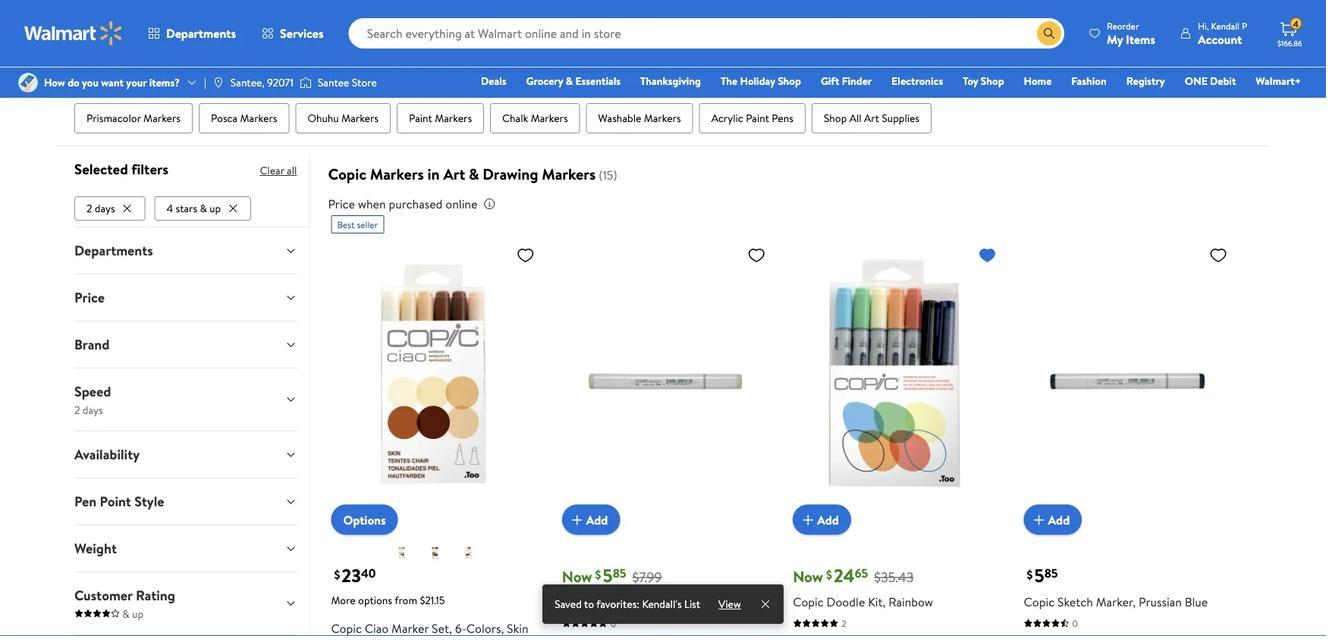 Task type: locate. For each thing, give the bounding box(es) containing it.
0 horizontal spatial 0
[[611, 618, 616, 631]]

pens
[[772, 111, 794, 126]]

in-store button
[[74, 54, 156, 78]]

shop right holiday
[[778, 74, 801, 88]]

0 horizontal spatial clear
[[260, 163, 284, 178]]

washable
[[599, 111, 642, 126]]

santee,
[[231, 75, 265, 90]]

list
[[685, 597, 701, 612]]

1 horizontal spatial |
[[1136, 58, 1138, 74]]

2 $ from the left
[[596, 567, 602, 583]]

0 vertical spatial departments
[[166, 25, 236, 42]]

$ inside now $ 24 65 $35.43 copic doodle kit, rainbow
[[827, 567, 833, 583]]

clear all down posca markers link
[[260, 163, 297, 178]]

customer rating tab
[[62, 573, 309, 635]]

pen point style tab
[[62, 479, 309, 525]]

add for 5
[[587, 512, 608, 529]]

speed 2 days
[[74, 382, 111, 417]]

1 horizontal spatial add
[[818, 512, 839, 529]]

price tab
[[62, 275, 309, 321]]

2 85 from the left
[[1045, 566, 1058, 583]]

markers up price when purchased online
[[370, 164, 424, 185]]

0 vertical spatial clear all button
[[421, 54, 470, 78]]

brand
[[74, 335, 110, 354]]

1 horizontal spatial art
[[865, 111, 880, 126]]

art right in on the left
[[444, 164, 465, 185]]

& inside customer rating tab
[[122, 607, 130, 621]]

registry link
[[1120, 73, 1173, 89]]

thanksgiving
[[641, 74, 701, 88]]

markers for chalk
[[531, 111, 568, 126]]

1 horizontal spatial  image
[[212, 77, 225, 89]]

markers for posca
[[240, 111, 277, 126]]

1 horizontal spatial up
[[210, 201, 221, 216]]

markers for washable
[[644, 111, 681, 126]]

shop right 'toy' at the right of page
[[981, 74, 1005, 88]]

0 horizontal spatial up
[[132, 607, 143, 621]]

0 vertical spatial days
[[95, 201, 115, 216]]

1 horizontal spatial 85
[[1045, 566, 1058, 583]]

1 0 from the left
[[611, 618, 616, 631]]

sketch down $ 5 85
[[1058, 594, 1094, 611]]

markers right 'chalk'
[[531, 111, 568, 126]]

essentials
[[576, 74, 621, 88]]

copic doodle kit, rainbow image
[[793, 240, 1003, 524]]

2 0 from the left
[[1073, 618, 1078, 631]]

gray
[[711, 594, 736, 611]]

1 horizontal spatial marker,
[[1097, 594, 1136, 611]]

posca markers
[[211, 111, 277, 126]]

1 vertical spatial all
[[287, 163, 297, 178]]

chalk
[[503, 111, 528, 126]]

p
[[1242, 19, 1248, 32]]

best seller
[[337, 218, 378, 231]]

marker, left prussian
[[1097, 594, 1136, 611]]

4 left stars
[[167, 201, 173, 216]]

toy shop link
[[957, 73, 1012, 89]]

markers down thanksgiving
[[644, 111, 681, 126]]

paint
[[409, 111, 432, 126], [746, 111, 770, 126]]

0 vertical spatial art
[[865, 111, 880, 126]]

2 inside button
[[87, 201, 92, 216]]

departments up items?
[[166, 25, 236, 42]]

2 horizontal spatial  image
[[300, 75, 312, 90]]

clear all button
[[421, 54, 470, 78], [260, 159, 297, 183]]

1 sketch from the left
[[596, 594, 632, 611]]

0 down "favorites:"
[[611, 618, 616, 631]]

0 horizontal spatial clear all
[[260, 163, 297, 178]]

more options from $21.15
[[331, 593, 445, 608]]

0 vertical spatial 4
[[1294, 17, 1300, 30]]

price for price when purchased online
[[328, 196, 355, 213]]

1 vertical spatial clear
[[260, 163, 284, 178]]

& inside 4 stars & up button
[[200, 201, 207, 216]]

1 vertical spatial art
[[444, 164, 465, 185]]

4 for 4 stars & up
[[167, 201, 173, 216]]

markers down the store
[[342, 111, 379, 126]]

 image left santee, on the top
[[212, 77, 225, 89]]

up right stars
[[210, 201, 221, 216]]

markers right posca
[[240, 111, 277, 126]]

reorder
[[1107, 19, 1140, 32]]

0 horizontal spatial all
[[287, 163, 297, 178]]

now up saved
[[562, 567, 593, 588]]

0 horizontal spatial shop
[[778, 74, 801, 88]]

toy shop
[[963, 74, 1005, 88]]

2 down selected at the top of page
[[87, 201, 92, 216]]

2 now from the left
[[793, 567, 824, 588]]

availability tab
[[62, 432, 309, 478]]

 image
[[18, 73, 38, 93], [300, 75, 312, 90], [212, 77, 225, 89]]

sort by |
[[1091, 58, 1138, 74]]

want
[[101, 75, 124, 90]]

thanksgiving link
[[634, 73, 708, 89]]

0 vertical spatial all
[[454, 58, 464, 73]]

all for the clear all button to the right
[[454, 58, 464, 73]]

0 horizontal spatial sketch
[[596, 594, 632, 611]]

blue
[[1185, 594, 1208, 611]]

1 add to cart image from the left
[[568, 511, 587, 530]]

santee store
[[318, 75, 377, 90]]

1 vertical spatial clear all
[[260, 163, 297, 178]]

kendall
[[1212, 19, 1240, 32]]

85 left $7.99
[[613, 566, 627, 583]]

all left deals link at the left of the page
[[454, 58, 464, 73]]

0 horizontal spatial add to cart image
[[568, 511, 587, 530]]

shop left "all" on the right top
[[824, 111, 847, 126]]

0 horizontal spatial departments
[[74, 241, 153, 260]]

$ inside $ 5 85
[[1027, 567, 1033, 583]]

all inside sort and filter section element
[[454, 58, 464, 73]]

2 horizontal spatial add to cart image
[[1030, 511, 1049, 530]]

price
[[328, 196, 355, 213], [74, 288, 105, 307]]

1 horizontal spatial clear
[[427, 58, 451, 73]]

 image for santee, 92071
[[212, 77, 225, 89]]

prismacolor markers
[[87, 111, 181, 126]]

all down posca markers link
[[287, 163, 297, 178]]

0 horizontal spatial now
[[562, 567, 593, 588]]

0 vertical spatial up
[[210, 201, 221, 216]]

store
[[116, 58, 140, 73]]

0 horizontal spatial  image
[[18, 73, 38, 93]]

departments tab
[[62, 228, 309, 274]]

markers for prismacolor
[[144, 111, 181, 126]]

price up best
[[328, 196, 355, 213]]

weight tab
[[62, 526, 309, 572]]

days down selected at the top of page
[[95, 201, 115, 216]]

&
[[566, 74, 573, 88], [469, 164, 479, 185], [200, 201, 207, 216], [122, 607, 130, 621]]

markers up copic markers in art & drawing markers (15)
[[435, 111, 472, 126]]

2 inside now $ 5 85 $7.99 copic sketch marker, warm gray no. 2
[[760, 594, 766, 611]]

4 up $166.86
[[1294, 17, 1300, 30]]

departments down 2 days button at the left of page
[[74, 241, 153, 260]]

options link
[[331, 505, 398, 536]]

speed
[[74, 382, 111, 401]]

gift finder link
[[814, 73, 879, 89]]

0 horizontal spatial paint
[[409, 111, 432, 126]]

from
[[395, 593, 417, 608]]

copic up the when
[[328, 164, 367, 185]]

copic sketch marker, prussian blue image
[[1024, 240, 1234, 524]]

reorder my items
[[1107, 19, 1156, 47]]

0 horizontal spatial add button
[[562, 505, 620, 536]]

now for 24
[[793, 567, 824, 588]]

list
[[74, 193, 297, 221]]

85 up copic sketch marker, prussian blue
[[1045, 566, 1058, 583]]

2 horizontal spatial shop
[[981, 74, 1005, 88]]

1 85 from the left
[[613, 566, 627, 583]]

how
[[44, 75, 65, 90]]

clear all button down posca markers link
[[260, 159, 297, 183]]

clear all left deals link at the left of the page
[[427, 58, 464, 73]]

1 horizontal spatial shop
[[824, 111, 847, 126]]

0 horizontal spatial price
[[74, 288, 105, 307]]

sketch right "to"
[[596, 594, 632, 611]]

0 horizontal spatial 4
[[167, 201, 173, 216]]

0 horizontal spatial clear all button
[[260, 159, 297, 183]]

sponsored
[[1196, 9, 1237, 22]]

| right by
[[1136, 58, 1138, 74]]

days
[[95, 201, 115, 216], [83, 402, 103, 417]]

0 vertical spatial clear
[[427, 58, 451, 73]]

add to cart image
[[568, 511, 587, 530], [799, 511, 818, 530], [1030, 511, 1049, 530]]

2 horizontal spatial add
[[1049, 512, 1070, 529]]

1 vertical spatial up
[[132, 607, 143, 621]]

2 horizontal spatial add button
[[1024, 505, 1083, 536]]

1 horizontal spatial clear all
[[427, 58, 464, 73]]

1 add button from the left
[[562, 505, 620, 536]]

the holiday shop
[[721, 74, 801, 88]]

holiday
[[740, 74, 776, 88]]

my
[[1107, 31, 1124, 47]]

clear inside sort and filter section element
[[427, 58, 451, 73]]

price inside price dropdown button
[[74, 288, 105, 307]]

4 inside 4 stars & up button
[[167, 201, 173, 216]]

4 for 4
[[1294, 17, 1300, 30]]

4 $ from the left
[[1027, 567, 1033, 583]]

 image left how
[[18, 73, 38, 93]]

1 horizontal spatial sketch
[[1058, 594, 1094, 611]]

1 vertical spatial departments
[[74, 241, 153, 260]]

grocery & essentials link
[[520, 73, 628, 89]]

& right grocery
[[566, 74, 573, 88]]

one debit
[[1185, 74, 1237, 88]]

2 add from the left
[[818, 512, 839, 529]]

1 horizontal spatial clear all button
[[421, 54, 470, 78]]

0 horizontal spatial marker,
[[634, 594, 674, 611]]

clear all inside button
[[427, 58, 464, 73]]

| right items?
[[204, 75, 206, 90]]

now $ 5 85 $7.99 copic sketch marker, warm gray no. 2
[[562, 564, 766, 611]]

copic left "favorites:"
[[562, 594, 593, 611]]

0 down copic sketch marker, prussian blue
[[1073, 618, 1078, 631]]

saved
[[555, 597, 582, 612]]

0 vertical spatial clear all
[[427, 58, 464, 73]]

2 down doodle
[[842, 618, 847, 631]]

paint markers link
[[397, 103, 484, 134]]

days down speed
[[83, 402, 103, 417]]

prismacolor
[[87, 111, 141, 126]]

4 stars & up list item
[[155, 193, 254, 221]]

1 $ from the left
[[334, 567, 340, 583]]

1 marker, from the left
[[634, 594, 674, 611]]

now inside now $ 24 65 $35.43 copic doodle kit, rainbow
[[793, 567, 824, 588]]

options
[[343, 512, 386, 529]]

add for 24
[[818, 512, 839, 529]]

5
[[603, 564, 613, 589], [1035, 564, 1045, 589]]

 image right 92071
[[300, 75, 312, 90]]

markers down items?
[[144, 111, 181, 126]]

art right "all" on the right top
[[865, 111, 880, 126]]

2 add to cart image from the left
[[799, 511, 818, 530]]

24
[[834, 564, 855, 589]]

one
[[1185, 74, 1208, 88]]

now inside now $ 5 85 $7.99 copic sketch marker, warm gray no. 2
[[562, 567, 593, 588]]

home
[[1024, 74, 1052, 88]]

walmart+
[[1256, 74, 1302, 88]]

now left 24
[[793, 567, 824, 588]]

clear up paint markers
[[427, 58, 451, 73]]

walmart+ link
[[1250, 73, 1309, 89]]

1 horizontal spatial 5
[[1035, 564, 1045, 589]]

3 $ from the left
[[827, 567, 833, 583]]

2 down speed
[[74, 402, 80, 417]]

to
[[584, 597, 594, 612]]

applied filters section element
[[74, 159, 168, 179]]

1 horizontal spatial 4
[[1294, 17, 1300, 30]]

copic inside now $ 5 85 $7.99 copic sketch marker, warm gray no. 2
[[562, 594, 593, 611]]

paint left the "pens"
[[746, 111, 770, 126]]

paint up in on the left
[[409, 111, 432, 126]]

1 5 from the left
[[603, 564, 613, 589]]

0 horizontal spatial add
[[587, 512, 608, 529]]

markers for ohuhu
[[342, 111, 379, 126]]

1 add from the left
[[587, 512, 608, 529]]

up down customer rating
[[132, 607, 143, 621]]

clear all for bottom the clear all button
[[260, 163, 297, 178]]

& down customer rating
[[122, 607, 130, 621]]

1 now from the left
[[562, 567, 593, 588]]

65
[[855, 566, 868, 583]]

sketch inside now $ 5 85 $7.99 copic sketch marker, warm gray no. 2
[[596, 594, 632, 611]]

1 vertical spatial 4
[[167, 201, 173, 216]]

$
[[334, 567, 340, 583], [596, 567, 602, 583], [827, 567, 833, 583], [1027, 567, 1033, 583]]

3 add from the left
[[1049, 512, 1070, 529]]

2
[[87, 201, 92, 216], [74, 402, 80, 417], [760, 594, 766, 611], [842, 618, 847, 631]]

1 horizontal spatial price
[[328, 196, 355, 213]]

& right stars
[[200, 201, 207, 216]]

clear down posca markers link
[[260, 163, 284, 178]]

add
[[587, 512, 608, 529], [818, 512, 839, 529], [1049, 512, 1070, 529]]

92071
[[267, 75, 294, 90]]

one debit link
[[1179, 73, 1244, 89]]

shop all art supplies link
[[812, 103, 932, 134]]

0 horizontal spatial 85
[[613, 566, 627, 583]]

skin image
[[460, 544, 478, 562]]

1 horizontal spatial add to cart image
[[799, 511, 818, 530]]

0 vertical spatial price
[[328, 196, 355, 213]]

style
[[134, 492, 164, 511]]

1 horizontal spatial paint
[[746, 111, 770, 126]]

1 horizontal spatial add button
[[793, 505, 851, 536]]

grocery & essentials
[[526, 74, 621, 88]]

 image for how do you want your items?
[[18, 73, 38, 93]]

1 horizontal spatial all
[[454, 58, 464, 73]]

now
[[562, 567, 593, 588], [793, 567, 824, 588]]

1 horizontal spatial now
[[793, 567, 824, 588]]

1 vertical spatial days
[[83, 402, 103, 417]]

1 horizontal spatial departments
[[166, 25, 236, 42]]

copic left doodle
[[793, 594, 824, 611]]

in
[[428, 164, 440, 185]]

clear all button left deals link at the left of the page
[[421, 54, 470, 78]]

price up brand
[[74, 288, 105, 307]]

0 horizontal spatial 5
[[603, 564, 613, 589]]

clear
[[427, 58, 451, 73], [260, 163, 284, 178]]

2 marker, from the left
[[1097, 594, 1136, 611]]

clear all
[[427, 58, 464, 73], [260, 163, 297, 178]]

marker, down $7.99
[[634, 594, 674, 611]]

departments
[[166, 25, 236, 42], [74, 241, 153, 260]]

2 sketch from the left
[[1058, 594, 1094, 611]]

$166.86
[[1278, 38, 1303, 48]]

1 vertical spatial price
[[74, 288, 105, 307]]

2 add button from the left
[[793, 505, 851, 536]]

add button for 24
[[793, 505, 851, 536]]

saved to favorites: kendall's list
[[555, 597, 701, 612]]

2 right no.
[[760, 594, 766, 611]]

kendall's
[[642, 597, 682, 612]]

1 horizontal spatial 0
[[1073, 618, 1078, 631]]



Task type: vqa. For each thing, say whether or not it's contained in the screenshot.
'Leave feedback' button
no



Task type: describe. For each thing, give the bounding box(es) containing it.
view button
[[713, 585, 747, 625]]

markers left (15)
[[542, 164, 596, 185]]

clear all for the clear all button to the right
[[427, 58, 464, 73]]

you
[[82, 75, 99, 90]]

options
[[358, 593, 392, 608]]

copic down $ 5 85
[[1024, 594, 1055, 611]]

copic sketch marker, warm gray no. 2 image
[[562, 240, 772, 524]]

ad disclaimer and feedback for skylinedisplayad image
[[1240, 10, 1252, 22]]

85 inside $ 5 85
[[1045, 566, 1058, 583]]

when
[[358, 196, 386, 213]]

add to cart image for 5
[[568, 511, 587, 530]]

filters
[[131, 159, 168, 179]]

departments button
[[135, 15, 249, 52]]

clear for bottom the clear all button
[[260, 163, 284, 178]]

store
[[352, 75, 377, 90]]

Search search field
[[349, 18, 1065, 49]]

ohuhu
[[308, 111, 339, 126]]

chalk markers link
[[490, 103, 580, 134]]

40
[[361, 566, 376, 583]]

washable markers
[[599, 111, 681, 126]]

$ 23 40
[[334, 564, 376, 589]]

in-
[[103, 58, 116, 73]]

best
[[337, 218, 355, 231]]

markers for copic
[[370, 164, 424, 185]]

days inside button
[[95, 201, 115, 216]]

services button
[[249, 15, 337, 52]]

add to cart image for 24
[[799, 511, 818, 530]]

0 for $7.99
[[611, 618, 616, 631]]

in-store
[[103, 58, 140, 73]]

by
[[1117, 58, 1130, 74]]

3 add to cart image from the left
[[1030, 511, 1049, 530]]

add button for 5
[[562, 505, 620, 536]]

23
[[342, 564, 361, 589]]

toy
[[963, 74, 979, 88]]

days inside speed 2 days
[[83, 402, 103, 417]]

2 5 from the left
[[1035, 564, 1045, 589]]

items
[[1126, 31, 1156, 47]]

speed tab
[[62, 369, 309, 431]]

close image
[[760, 599, 772, 611]]

markers for paint
[[435, 111, 472, 126]]

your
[[126, 75, 147, 90]]

finder
[[842, 74, 872, 88]]

4 stars & up
[[167, 201, 221, 216]]

pen point style button
[[62, 479, 309, 525]]

selected filters
[[74, 159, 168, 179]]

| inside sort and filter section element
[[1136, 58, 1138, 74]]

5 inside now $ 5 85 $7.99 copic sketch marker, warm gray no. 2
[[603, 564, 613, 589]]

& inside grocery & essentials link
[[566, 74, 573, 88]]

(15)
[[599, 167, 618, 184]]

the holiday shop link
[[714, 73, 808, 89]]

85 inside now $ 5 85 $7.99 copic sketch marker, warm gray no. 2
[[613, 566, 627, 583]]

remove from favorites list, copic doodle kit, rainbow image
[[979, 246, 997, 265]]

walmart image
[[24, 21, 123, 46]]

fashion link
[[1065, 73, 1114, 89]]

departments inside popup button
[[166, 25, 236, 42]]

favorites:
[[597, 597, 640, 612]]

availability button
[[62, 432, 309, 478]]

home link
[[1018, 73, 1059, 89]]

& up
[[120, 607, 143, 621]]

2 inside speed 2 days
[[74, 402, 80, 417]]

copic inside now $ 24 65 $35.43 copic doodle kit, rainbow
[[793, 594, 824, 611]]

acrylic paint pens
[[712, 111, 794, 126]]

now for 5
[[562, 567, 593, 588]]

$ 5 85
[[1027, 564, 1058, 589]]

4 stars & up button
[[155, 196, 251, 221]]

hi, kendall p account
[[1198, 19, 1248, 47]]

customer rating
[[74, 587, 175, 606]]

weight button
[[62, 526, 309, 572]]

2 days list item
[[74, 193, 148, 221]]

2 days
[[87, 201, 115, 216]]

gift finder
[[821, 74, 872, 88]]

purchased
[[389, 196, 443, 213]]

account
[[1198, 31, 1243, 47]]

list containing 2 days
[[74, 193, 297, 221]]

gift
[[821, 74, 840, 88]]

clear for the clear all button to the right
[[427, 58, 451, 73]]

deals
[[481, 74, 507, 88]]

legal information image
[[484, 198, 496, 210]]

$ inside $ 23 40
[[334, 567, 340, 583]]

posca markers link
[[199, 103, 290, 134]]

pen
[[74, 492, 97, 511]]

0 horizontal spatial art
[[444, 164, 465, 185]]

acrylic
[[712, 111, 744, 126]]

3 add button from the left
[[1024, 505, 1083, 536]]

add to favorites list, copic sketch marker, prussian blue image
[[1210, 246, 1228, 265]]

chalk markers
[[503, 111, 568, 126]]

rainbow
[[889, 594, 934, 611]]

up inside button
[[210, 201, 221, 216]]

selected
[[74, 159, 128, 179]]

fashion
[[1072, 74, 1107, 88]]

point
[[100, 492, 131, 511]]

kit,
[[868, 594, 886, 611]]

customer
[[74, 587, 133, 606]]

add to favorites list, copic sketch marker, warm gray no. 2 image
[[748, 246, 766, 265]]

up inside customer rating tab
[[132, 607, 143, 621]]

& up online
[[469, 164, 479, 185]]

0 for 5
[[1073, 618, 1078, 631]]

price for price
[[74, 288, 105, 307]]

now $ 24 65 $35.43 copic doodle kit, rainbow
[[793, 564, 934, 611]]

brights image
[[393, 544, 411, 562]]

all
[[850, 111, 862, 126]]

doodle
[[827, 594, 866, 611]]

$7.99
[[633, 568, 662, 587]]

 image for santee store
[[300, 75, 312, 90]]

electronics link
[[885, 73, 950, 89]]

departments inside dropdown button
[[74, 241, 153, 260]]

2 paint from the left
[[746, 111, 770, 126]]

paint markers
[[409, 111, 472, 126]]

ohuhu markers link
[[296, 103, 391, 134]]

brand tab
[[62, 322, 309, 368]]

1 vertical spatial clear all button
[[260, 159, 297, 183]]

all for bottom the clear all button
[[287, 163, 297, 178]]

warm
[[677, 594, 708, 611]]

sort and filter section element
[[56, 42, 1271, 90]]

prussian
[[1139, 594, 1182, 611]]

copic ciao marker set, 6-colors, skin tones image
[[331, 240, 541, 524]]

items?
[[149, 75, 180, 90]]

santee
[[318, 75, 349, 90]]

$21.15
[[420, 593, 445, 608]]

1 paint from the left
[[409, 111, 432, 126]]

$ inside now $ 5 85 $7.99 copic sketch marker, warm gray no. 2
[[596, 567, 602, 583]]

rating
[[136, 587, 175, 606]]

debit
[[1211, 74, 1237, 88]]

Walmart Site-Wide search field
[[349, 18, 1065, 49]]

no.
[[739, 594, 757, 611]]

more
[[331, 593, 356, 608]]

search icon image
[[1044, 27, 1056, 39]]

drawing
[[483, 164, 539, 185]]

marker, inside now $ 5 85 $7.99 copic sketch marker, warm gray no. 2
[[634, 594, 674, 611]]

availability
[[74, 445, 140, 464]]

add to favorites list, copic ciao marker set, 6-colors, skin tones image
[[517, 246, 535, 265]]

0 horizontal spatial |
[[204, 75, 206, 90]]

posca
[[211, 111, 238, 126]]

primary image
[[426, 544, 444, 562]]



